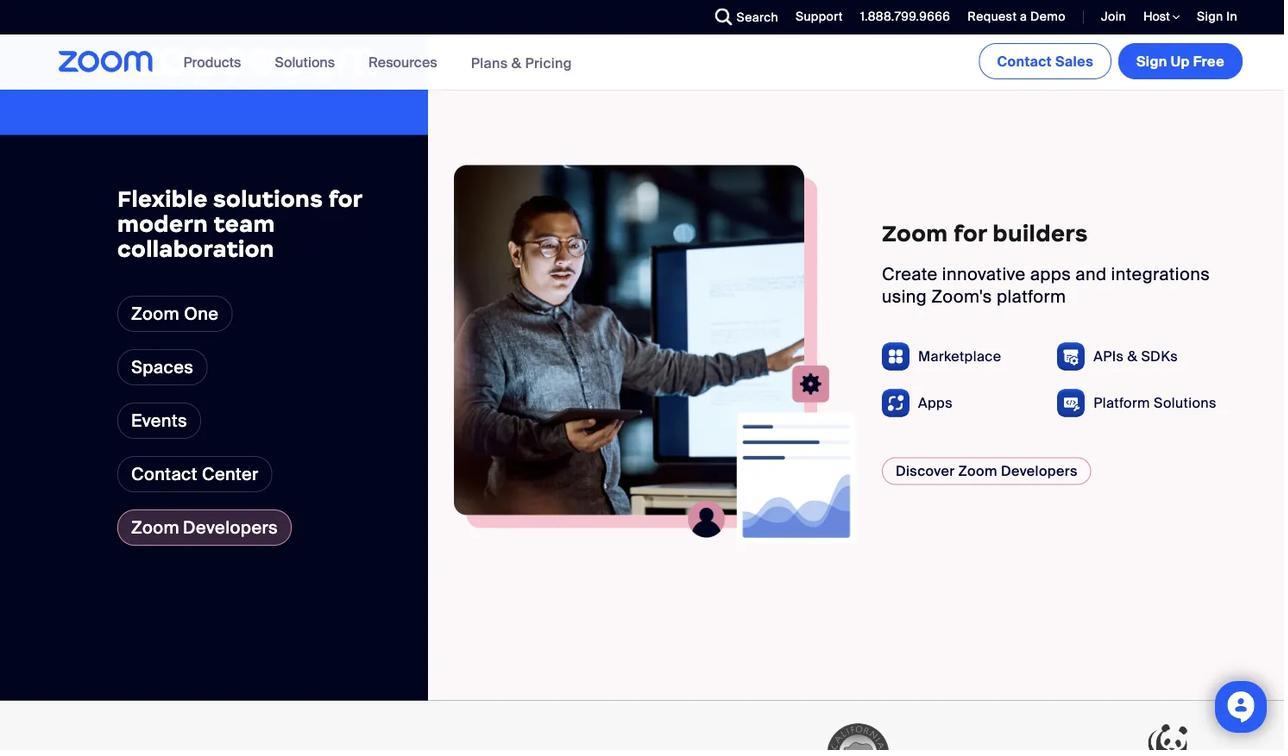 Task type: vqa. For each thing, say whether or not it's contained in the screenshot.
Create innovative apps and integrations using Zoom's platform
yes



Task type: describe. For each thing, give the bounding box(es) containing it.
contact sales link
[[979, 43, 1112, 79]]

contact center
[[131, 463, 259, 485]]

request
[[968, 9, 1017, 25]]

modern
[[117, 210, 208, 238]]

california state parks logo image
[[798, 714, 918, 751]]

meetings navigation
[[976, 35, 1246, 83]]

zoom developers
[[131, 517, 278, 539]]

platform solutions
[[1094, 394, 1217, 412]]

platform solutions link
[[1094, 394, 1217, 412]]

pricing
[[525, 54, 572, 72]]

resources button
[[369, 35, 445, 90]]

host button
[[1144, 9, 1180, 25]]

5 / 5 group
[[428, 6, 1284, 701]]

sign up free button
[[1119, 43, 1243, 79]]

and
[[1076, 264, 1107, 286]]

products button
[[184, 35, 249, 90]]

solutions inside dropdown button
[[275, 53, 335, 71]]

product information navigation
[[171, 35, 585, 91]]

apis & sdks
[[1094, 348, 1178, 366]]

collaboration
[[117, 235, 274, 263]]

zoom contact center tab
[[117, 456, 273, 493]]

flexible solutions for modern team collaboration
[[117, 185, 362, 263]]

join link up meetings navigation
[[1101, 9, 1126, 25]]

plans
[[471, 54, 508, 72]]

in
[[1227, 9, 1238, 25]]

zoom one tab
[[117, 296, 232, 332]]

one
[[184, 303, 219, 325]]

support
[[796, 9, 843, 25]]

& for apis
[[1128, 348, 1138, 366]]

1.888.799.9666
[[860, 9, 951, 25]]

search button
[[702, 0, 783, 35]]

resources
[[369, 53, 437, 71]]

discover
[[896, 462, 955, 481]]

team
[[214, 210, 275, 238]]

up
[[1171, 52, 1190, 70]]

products
[[184, 53, 241, 71]]

developers inside discover zoom developers link
[[1001, 462, 1078, 481]]

contact for contact sales
[[997, 52, 1052, 70]]

zoom for zoom one
[[131, 303, 180, 325]]

sign in
[[1197, 9, 1238, 25]]

& for plans
[[512, 54, 522, 72]]

sales
[[1056, 52, 1094, 70]]

solutions button
[[275, 35, 343, 90]]

center
[[202, 463, 259, 485]]

plans & pricing
[[471, 54, 572, 72]]

zoom's
[[932, 286, 992, 308]]

banner containing contact sales
[[38, 35, 1246, 91]]



Task type: locate. For each thing, give the bounding box(es) containing it.
sign in link
[[1184, 0, 1246, 35], [1197, 9, 1238, 25]]

sign
[[1197, 9, 1224, 25], [1137, 52, 1168, 70]]

solutions inside 5 / 5 group
[[1154, 394, 1217, 412]]

for right solutions
[[329, 185, 362, 213]]

0 vertical spatial contact
[[997, 52, 1052, 70]]

zoom left one
[[131, 303, 180, 325]]

apps
[[1030, 264, 1071, 286]]

1 vertical spatial for
[[954, 220, 987, 248]]

zoom up "create"
[[882, 220, 948, 248]]

banner
[[38, 35, 1246, 91]]

zoom down the zoom contact center tab
[[131, 517, 180, 539]]

1 vertical spatial &
[[1128, 348, 1138, 366]]

for
[[329, 185, 362, 213], [954, 220, 987, 248]]

contact sales
[[997, 52, 1094, 70]]

for up innovative
[[954, 220, 987, 248]]

apps link
[[918, 394, 953, 412]]

0 horizontal spatial contact
[[131, 463, 197, 485]]

0 horizontal spatial &
[[512, 54, 522, 72]]

zoom developers tab
[[117, 510, 292, 546]]

zoom
[[882, 220, 948, 248], [131, 303, 180, 325], [959, 462, 998, 481], [131, 517, 180, 539]]

join link left host at the right top
[[1088, 0, 1131, 35]]

& right apis
[[1128, 348, 1138, 366]]

integrations
[[1111, 264, 1210, 286]]

flexible
[[117, 185, 208, 213]]

zoom for zoom for builders
[[882, 220, 948, 248]]

sdks
[[1141, 348, 1178, 366]]

0 vertical spatial for
[[329, 185, 362, 213]]

host
[[1144, 9, 1173, 25]]

join
[[1101, 9, 1126, 25]]

0 horizontal spatial developers
[[183, 517, 278, 539]]

platform
[[1094, 394, 1150, 412]]

1 horizontal spatial sign
[[1197, 9, 1224, 25]]

contact inside meetings navigation
[[997, 52, 1052, 70]]

zoom one
[[131, 303, 219, 325]]

1 horizontal spatial contact
[[997, 52, 1052, 70]]

contact inside tab
[[131, 463, 197, 485]]

apis
[[1094, 348, 1124, 366]]

request a demo
[[968, 9, 1066, 25]]

sign inside button
[[1137, 52, 1168, 70]]

zoom for zoom developers
[[131, 517, 180, 539]]

solutions
[[275, 53, 335, 71], [1154, 394, 1217, 412]]

contact
[[997, 52, 1052, 70], [131, 463, 197, 485]]

a
[[1020, 9, 1027, 25]]

search
[[737, 9, 779, 25]]

join link
[[1088, 0, 1131, 35], [1101, 9, 1126, 25]]

1 vertical spatial solutions
[[1154, 394, 1217, 412]]

for inside 5 / 5 group
[[954, 220, 987, 248]]

apis & sdks link
[[1094, 348, 1178, 366]]

1 vertical spatial sign
[[1137, 52, 1168, 70]]

1 vertical spatial contact
[[131, 463, 197, 485]]

1 vertical spatial developers
[[183, 517, 278, 539]]

1 horizontal spatial solutions
[[1154, 394, 1217, 412]]

sign left the "in"
[[1197, 9, 1224, 25]]

innovative
[[942, 264, 1026, 286]]

sign for sign up free
[[1137, 52, 1168, 70]]

marketplace
[[918, 348, 1002, 366]]

sign up free
[[1137, 52, 1225, 70]]

developers
[[1001, 462, 1078, 481], [183, 517, 278, 539]]

1 horizontal spatial for
[[954, 220, 987, 248]]

contact left center
[[131, 463, 197, 485]]

using
[[882, 286, 927, 308]]

support link
[[783, 0, 847, 35], [796, 9, 843, 25]]

apps
[[918, 394, 953, 412]]

& inside product information navigation
[[512, 54, 522, 72]]

discover zoom developers link
[[882, 458, 1092, 485]]

contact down a
[[997, 52, 1052, 70]]

create innovative apps and integrations using zoom's platform
[[882, 264, 1210, 308]]

create
[[882, 264, 938, 286]]

request a demo link
[[955, 0, 1070, 35], [968, 9, 1066, 25]]

0 horizontal spatial solutions
[[275, 53, 335, 71]]

developers inside zoom developers tab
[[183, 517, 278, 539]]

0 vertical spatial sign
[[1197, 9, 1224, 25]]

sign left up
[[1137, 52, 1168, 70]]

solutions
[[213, 185, 323, 213]]

plans & pricing link
[[471, 54, 572, 72], [471, 54, 572, 72]]

& inside 5 / 5 group
[[1128, 348, 1138, 366]]

wwf logo image
[[1108, 714, 1229, 751]]

& right plans
[[512, 54, 522, 72]]

flexible solutions for modern team collaboration tab list
[[117, 296, 292, 546]]

platform
[[997, 286, 1066, 308]]

&
[[512, 54, 522, 72], [1128, 348, 1138, 366]]

builders
[[993, 220, 1088, 248]]

marketplace link
[[918, 348, 1002, 366]]

zoom interface icon - zoom developers image
[[611, 358, 856, 544]]

zoom logo image
[[59, 51, 153, 73]]

1 horizontal spatial developers
[[1001, 462, 1078, 481]]

0 horizontal spatial for
[[329, 185, 362, 213]]

contact for contact center
[[131, 463, 197, 485]]

0 vertical spatial &
[[512, 54, 522, 72]]

zoom right discover at right
[[959, 462, 998, 481]]

1.888.799.9666 button
[[847, 0, 955, 35], [860, 9, 951, 25]]

1 horizontal spatial &
[[1128, 348, 1138, 366]]

for inside the "flexible solutions for modern team collaboration"
[[329, 185, 362, 213]]

0 vertical spatial solutions
[[275, 53, 335, 71]]

discover zoom developers
[[896, 462, 1078, 481]]

0 vertical spatial developers
[[1001, 462, 1078, 481]]

sign for sign in
[[1197, 9, 1224, 25]]

demo
[[1031, 9, 1066, 25]]

0 horizontal spatial sign
[[1137, 52, 1168, 70]]

free
[[1194, 52, 1225, 70]]

zoom for builders
[[882, 220, 1088, 248]]



